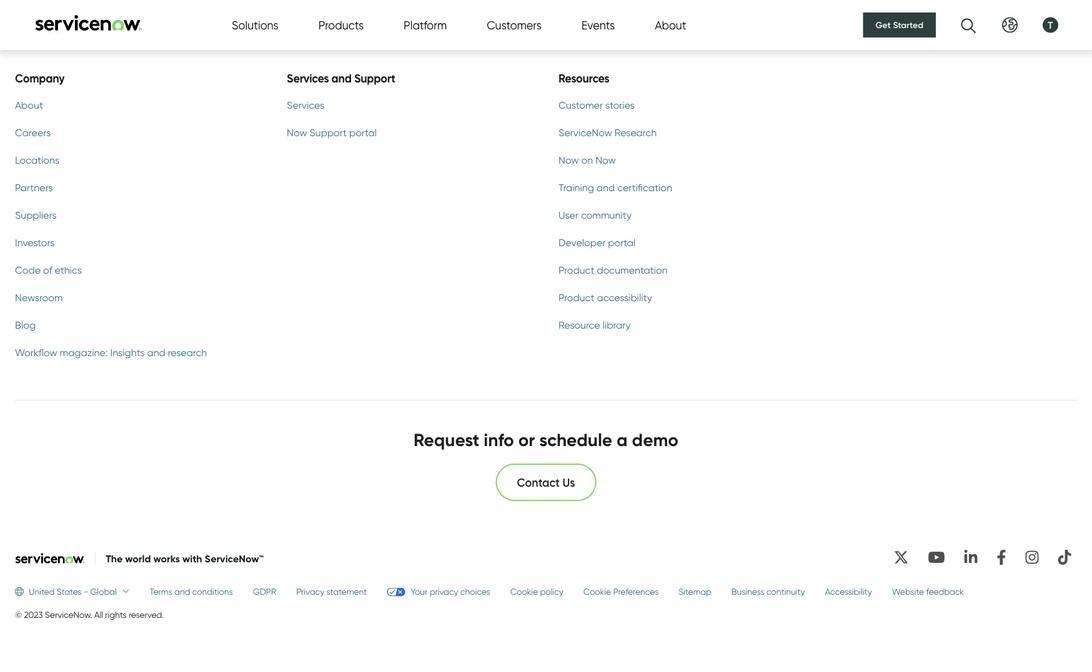 Task type: vqa. For each thing, say whether or not it's contained in the screenshot.
© at the bottom
yes



Task type: describe. For each thing, give the bounding box(es) containing it.
website
[[893, 586, 925, 597]]

privacy
[[296, 586, 325, 597]]

united states - global button
[[15, 585, 130, 598]]

developer portal link
[[559, 235, 801, 250]]

terms
[[150, 586, 172, 597]]

or
[[519, 429, 535, 451]]

all
[[94, 609, 103, 620]]

twitter image
[[889, 545, 915, 570]]

and for terms
[[174, 586, 190, 597]]

services for services and support
[[287, 72, 329, 85]]

newsroom link
[[15, 290, 257, 305]]

with
[[183, 553, 202, 565]]

product accessibility link
[[559, 290, 801, 305]]

terms and conditions
[[150, 586, 233, 597]]

cookie for cookie preferences
[[584, 586, 612, 597]]

cookie preferences link
[[584, 585, 659, 598]]

linkedin image
[[959, 545, 984, 570]]

cookie for cookie policy
[[511, 586, 538, 597]]

code of ethics link
[[15, 263, 257, 278]]

rights
[[105, 609, 127, 620]]

insights
[[110, 346, 145, 359]]

user community
[[559, 209, 632, 221]]

conditions
[[192, 586, 233, 597]]

servicenow research
[[559, 126, 657, 138]]

product for product documentation
[[559, 264, 595, 276]]

user community link
[[559, 208, 801, 223]]

events
[[582, 18, 615, 32]]

servicenow research link
[[559, 125, 801, 140]]

resource library link
[[559, 318, 801, 333]]

request info or schedule a demo
[[414, 429, 679, 451]]

support inside now support portal link
[[310, 126, 347, 138]]

privacy statement link
[[296, 585, 367, 598]]

servicenow™
[[205, 553, 264, 565]]

workflow
[[15, 346, 57, 359]]

documentation
[[597, 264, 668, 276]]

a
[[617, 429, 628, 451]]

business
[[732, 586, 765, 597]]

schedule
[[540, 429, 613, 451]]

your privacy choices link
[[387, 585, 491, 598]]

customers button
[[487, 17, 542, 33]]

locations link
[[15, 153, 257, 168]]

blog link
[[15, 318, 257, 333]]

careers
[[15, 126, 51, 138]]

services for services
[[287, 99, 325, 111]]

on
[[582, 154, 594, 166]]

library
[[603, 319, 631, 331]]

workflow magazine: insights and research link
[[15, 345, 257, 360]]

of
[[43, 264, 52, 276]]

and for training
[[597, 181, 615, 194]]

privacy statement
[[296, 586, 367, 597]]

policy
[[541, 586, 564, 597]]

feedback
[[927, 586, 965, 597]]

continuity
[[767, 586, 806, 597]]

demo
[[633, 429, 679, 451]]

research
[[615, 126, 657, 138]]

get
[[876, 20, 892, 30]]

product for product accessibility
[[559, 291, 595, 304]]

now for now support portal
[[287, 126, 307, 138]]

cookie policy link
[[511, 585, 564, 598]]

training and certification link
[[559, 180, 801, 195]]

your privacy choices
[[411, 586, 491, 597]]

statement
[[327, 586, 367, 597]]

code
[[15, 264, 41, 276]]

developer portal
[[559, 236, 636, 249]]

cookie policy
[[511, 586, 564, 597]]

portal inside now support portal link
[[349, 126, 377, 138]]

locations
[[15, 154, 60, 166]]

code of ethics
[[15, 264, 82, 276]]

gdpr link
[[253, 585, 276, 598]]

business continuity link
[[732, 585, 806, 598]]

certification
[[618, 181, 673, 194]]

product accessibility
[[559, 291, 653, 304]]

customer stories
[[559, 99, 635, 111]]

resource
[[559, 319, 601, 331]]

contact
[[517, 476, 560, 489]]

contact us
[[517, 476, 576, 489]]

platform
[[404, 18, 447, 32]]

research
[[168, 346, 207, 359]]

get started link
[[864, 13, 937, 38]]

magazine:
[[60, 346, 108, 359]]

accessibility link
[[826, 585, 873, 598]]



Task type: locate. For each thing, give the bounding box(es) containing it.
1 product from the top
[[559, 264, 595, 276]]

angle down image
[[117, 587, 130, 596]]

globe image
[[15, 587, 29, 596]]

0 horizontal spatial cookie
[[511, 586, 538, 597]]

company
[[15, 72, 65, 85]]

now support portal
[[287, 126, 377, 138]]

and inside "link"
[[147, 346, 166, 359]]

get started
[[876, 20, 924, 30]]

partners
[[15, 181, 53, 194]]

contact us link
[[497, 465, 596, 500]]

support up services link
[[355, 72, 396, 85]]

product documentation link
[[559, 263, 801, 278]]

united
[[29, 586, 55, 597]]

and for services
[[332, 72, 352, 85]]

choices
[[461, 586, 491, 597]]

instagram image
[[1020, 545, 1045, 570]]

and up the community
[[597, 181, 615, 194]]

2 cookie from the left
[[584, 586, 612, 597]]

newsroom
[[15, 291, 63, 304]]

1 horizontal spatial about
[[655, 18, 687, 32]]

servicenow
[[559, 126, 613, 138]]

0 vertical spatial services
[[287, 72, 329, 85]]

product inside "link"
[[559, 291, 595, 304]]

0 vertical spatial about
[[655, 18, 687, 32]]

business continuity
[[732, 586, 806, 597]]

products
[[319, 18, 364, 32]]

portal up "product documentation"
[[609, 236, 636, 249]]

solutions button
[[232, 17, 279, 33]]

tiktok image
[[1053, 545, 1078, 570]]

1 vertical spatial portal
[[609, 236, 636, 249]]

cookie left preferences
[[584, 586, 612, 597]]

world
[[125, 553, 151, 565]]

services
[[287, 72, 329, 85], [287, 99, 325, 111]]

privacy
[[430, 586, 459, 597]]

0 horizontal spatial support
[[310, 126, 347, 138]]

about link
[[15, 98, 257, 113]]

blog
[[15, 319, 36, 331]]

reserved.
[[129, 609, 164, 620]]

united states - global
[[29, 586, 117, 597]]

about for 'about' "dropdown button"
[[655, 18, 687, 32]]

product documentation
[[559, 264, 668, 276]]

support down services and support
[[310, 126, 347, 138]]

now on now
[[559, 154, 616, 166]]

terms and conditions link
[[150, 585, 233, 598]]

© 2023 servicenow. all rights reserved.
[[15, 609, 164, 620]]

suppliers link
[[15, 208, 257, 223]]

©
[[15, 609, 22, 620]]

community
[[581, 209, 632, 221]]

portal inside developer portal link
[[609, 236, 636, 249]]

1 cookie from the left
[[511, 586, 538, 597]]

website feedback link
[[893, 585, 965, 598]]

1 vertical spatial about
[[15, 99, 43, 111]]

0 vertical spatial support
[[355, 72, 396, 85]]

and right insights
[[147, 346, 166, 359]]

2 services from the top
[[287, 99, 325, 111]]

your
[[411, 586, 428, 597]]

customers
[[487, 18, 542, 32]]

investors
[[15, 236, 55, 249]]

cookie
[[511, 586, 538, 597], [584, 586, 612, 597]]

2 product from the top
[[559, 291, 595, 304]]

0 vertical spatial product
[[559, 264, 595, 276]]

cookie left policy
[[511, 586, 538, 597]]

website feedback
[[893, 586, 965, 597]]

1 services from the top
[[287, 72, 329, 85]]

portal down services link
[[349, 126, 377, 138]]

services link
[[287, 98, 529, 113]]

and right terms
[[174, 586, 190, 597]]

product down developer
[[559, 264, 595, 276]]

2023
[[24, 609, 43, 620]]

1 horizontal spatial support
[[355, 72, 396, 85]]

0 vertical spatial portal
[[349, 126, 377, 138]]

2 horizontal spatial now
[[596, 154, 616, 166]]

1 vertical spatial support
[[310, 126, 347, 138]]

1 vertical spatial servicenow image
[[15, 553, 85, 564]]

stories
[[606, 99, 635, 111]]

states
[[57, 586, 82, 597]]

the
[[106, 553, 123, 565]]

customer
[[559, 99, 603, 111]]

resources
[[559, 72, 610, 85]]

youtube image
[[923, 545, 952, 570]]

suppliers
[[15, 209, 57, 221]]

partners link
[[15, 180, 257, 195]]

investors link
[[15, 235, 257, 250]]

servicenow image
[[34, 15, 143, 31], [15, 553, 85, 564]]

accessibility
[[826, 586, 873, 597]]

started
[[894, 20, 924, 30]]

us
[[563, 476, 576, 489]]

gdpr
[[253, 586, 276, 597]]

product up "resource"
[[559, 291, 595, 304]]

1 horizontal spatial now
[[559, 154, 579, 166]]

customer stories link
[[559, 98, 801, 113]]

0 horizontal spatial now
[[287, 126, 307, 138]]

now for now on now
[[559, 154, 579, 166]]

services and support
[[287, 72, 396, 85]]

1 vertical spatial product
[[559, 291, 595, 304]]

now support portal link
[[287, 125, 529, 140]]

ethics
[[55, 264, 82, 276]]

1 horizontal spatial portal
[[609, 236, 636, 249]]

training
[[559, 181, 595, 194]]

product
[[559, 264, 595, 276], [559, 291, 595, 304]]

sitemap link
[[679, 585, 712, 598]]

1 vertical spatial services
[[287, 99, 325, 111]]

training and certification
[[559, 181, 673, 194]]

platform button
[[404, 17, 447, 33]]

workflow magazine: insights and research
[[15, 346, 207, 359]]

support
[[355, 72, 396, 85], [310, 126, 347, 138]]

and down products
[[332, 72, 352, 85]]

developer
[[559, 236, 606, 249]]

the world works with servicenow™
[[106, 553, 264, 565]]

user
[[559, 209, 579, 221]]

request
[[414, 429, 480, 451]]

0 vertical spatial servicenow image
[[34, 15, 143, 31]]

cookie preferences
[[584, 586, 659, 597]]

0 horizontal spatial about
[[15, 99, 43, 111]]

facebook image
[[992, 545, 1013, 570]]

1 horizontal spatial cookie
[[584, 586, 612, 597]]

now on now link
[[559, 153, 801, 168]]

works
[[154, 553, 180, 565]]

careers link
[[15, 125, 257, 140]]

0 horizontal spatial portal
[[349, 126, 377, 138]]

about for about link
[[15, 99, 43, 111]]

sitemap
[[679, 586, 712, 597]]



